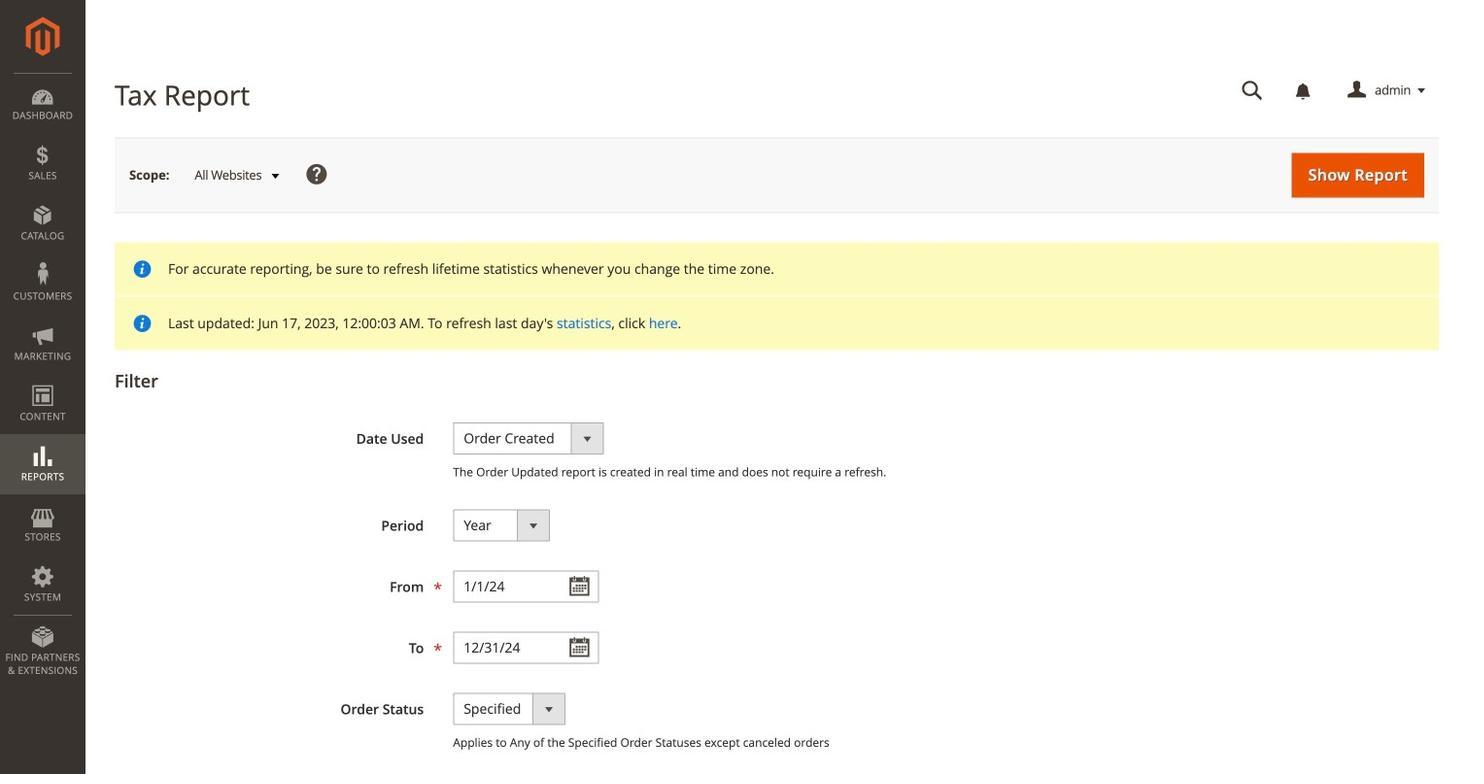 Task type: locate. For each thing, give the bounding box(es) containing it.
None text field
[[453, 571, 599, 603]]

menu bar
[[0, 73, 86, 687]]

None text field
[[1228, 74, 1277, 108], [453, 632, 599, 664], [1228, 74, 1277, 108], [453, 632, 599, 664]]



Task type: describe. For each thing, give the bounding box(es) containing it.
magento admin panel image
[[26, 17, 60, 56]]



